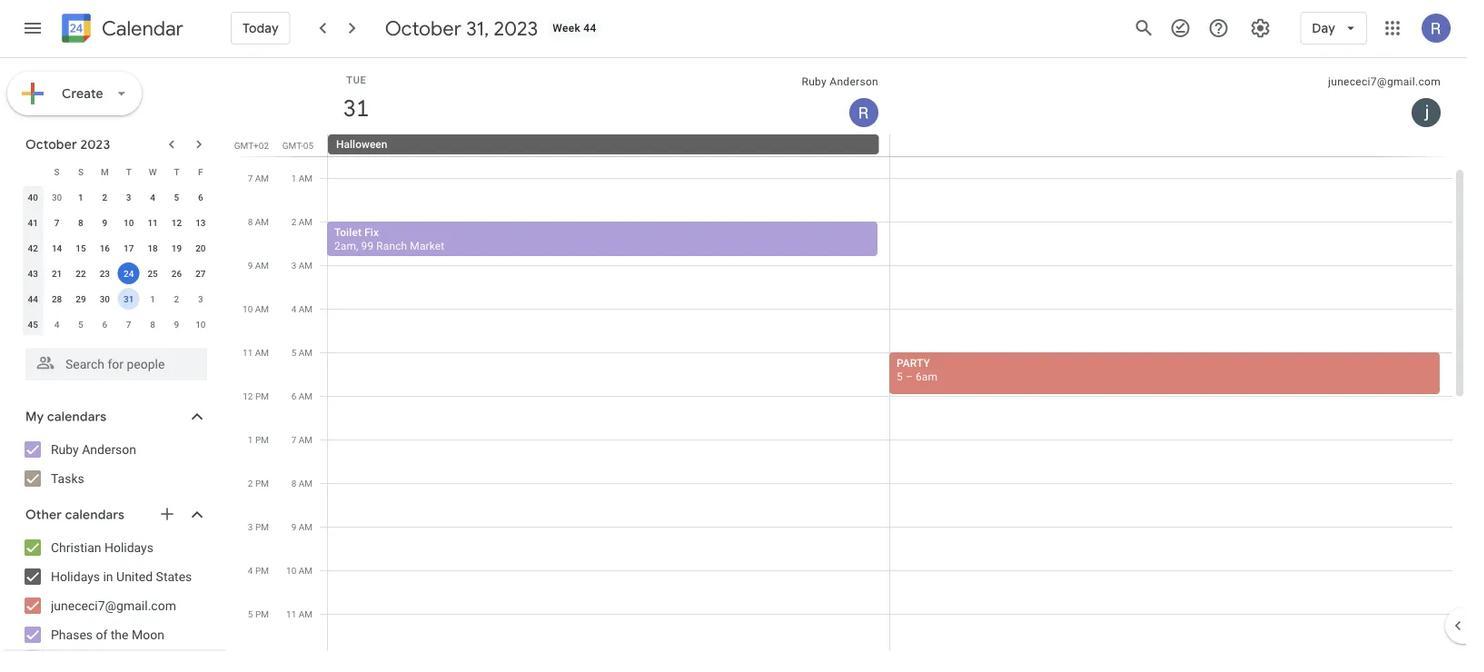 Task type: locate. For each thing, give the bounding box(es) containing it.
november 2 element
[[166, 288, 188, 310]]

1 horizontal spatial ruby anderson
[[802, 75, 879, 88]]

9
[[102, 217, 107, 228], [248, 260, 253, 271], [174, 319, 179, 330], [291, 522, 297, 533]]

pm for 4 pm
[[255, 565, 269, 576]]

row containing 40
[[21, 184, 213, 210]]

7 am down gmt+02
[[248, 173, 269, 184]]

1 horizontal spatial 12
[[243, 391, 253, 402]]

28
[[52, 294, 62, 304]]

5 left the – at the bottom
[[897, 370, 903, 383]]

31 down tue
[[342, 93, 368, 123]]

19 element
[[166, 237, 188, 259]]

0 horizontal spatial 10 am
[[243, 304, 269, 314]]

44 inside october 2023 grid
[[28, 294, 38, 304]]

am down the 6 am
[[299, 434, 313, 445]]

40
[[28, 192, 38, 203]]

12 for 12
[[172, 217, 182, 228]]

0 vertical spatial ruby anderson
[[802, 75, 879, 88]]

party
[[897, 357, 931, 369]]

7
[[248, 173, 253, 184], [54, 217, 59, 228], [126, 319, 131, 330], [291, 434, 297, 445]]

november 5 element
[[70, 314, 92, 335]]

9 am left 3 am
[[248, 260, 269, 271]]

30 for september 30 element
[[52, 192, 62, 203]]

3 for november 3 element
[[198, 294, 203, 304]]

10 right november 9 element
[[196, 319, 206, 330]]

0 vertical spatial 7 am
[[248, 173, 269, 184]]

1 vertical spatial 31
[[124, 294, 134, 304]]

f
[[198, 166, 203, 177]]

1 horizontal spatial 44
[[584, 22, 597, 35]]

1 pm from the top
[[255, 391, 269, 402]]

44 left 28
[[28, 294, 38, 304]]

0 vertical spatial 30
[[52, 192, 62, 203]]

5 down 4 pm in the left of the page
[[248, 609, 253, 620]]

0 vertical spatial october
[[385, 15, 462, 41]]

0 horizontal spatial october
[[25, 136, 77, 153]]

6 for 6 am
[[291, 391, 297, 402]]

am
[[255, 173, 269, 184], [299, 173, 313, 184], [255, 216, 269, 227], [299, 216, 313, 227], [255, 260, 269, 271], [299, 260, 313, 271], [255, 304, 269, 314], [299, 304, 313, 314], [255, 347, 269, 358], [299, 347, 313, 358], [299, 391, 313, 402], [299, 434, 313, 445], [299, 478, 313, 489], [299, 522, 313, 533], [299, 565, 313, 576], [299, 609, 313, 620]]

1 vertical spatial 30
[[100, 294, 110, 304]]

31
[[342, 93, 368, 123], [124, 294, 134, 304]]

31 inside cell
[[124, 294, 134, 304]]

am left the 'toilet'
[[299, 216, 313, 227]]

5 up the 6 am
[[291, 347, 297, 358]]

27 element
[[190, 263, 212, 284]]

1 vertical spatial 8 am
[[291, 478, 313, 489]]

am right 5 pm
[[299, 609, 313, 620]]

11 am right 5 pm
[[286, 609, 313, 620]]

s left m
[[78, 166, 84, 177]]

0 horizontal spatial junececi7@gmail.com
[[51, 598, 176, 613]]

6 pm from the top
[[255, 609, 269, 620]]

list item
[[4, 650, 225, 653]]

november 6 element
[[94, 314, 116, 335]]

2 right november 1 element
[[174, 294, 179, 304]]

0 horizontal spatial 11 am
[[243, 347, 269, 358]]

0 vertical spatial ruby
[[802, 75, 827, 88]]

11 right 5 pm
[[286, 609, 297, 620]]

6 left november 7 element
[[102, 319, 107, 330]]

1 horizontal spatial t
[[174, 166, 179, 177]]

calendars up christian holidays
[[65, 507, 125, 523]]

7 left november 8 element
[[126, 319, 131, 330]]

10 am
[[243, 304, 269, 314], [286, 565, 313, 576]]

1 horizontal spatial ruby
[[802, 75, 827, 88]]

row group containing 40
[[21, 184, 213, 337]]

31 grid
[[233, 58, 1468, 653]]

0 vertical spatial 9 am
[[248, 260, 269, 271]]

16 element
[[94, 237, 116, 259]]

30 right 40
[[52, 192, 62, 203]]

17
[[124, 243, 134, 254]]

3 up 4 pm in the left of the page
[[248, 522, 253, 533]]

calendars
[[47, 409, 107, 425], [65, 507, 125, 523]]

12 up the "1 pm"
[[243, 391, 253, 402]]

row containing 41
[[21, 210, 213, 235]]

3 pm from the top
[[255, 478, 269, 489]]

october 2023
[[25, 136, 110, 153]]

12 inside 31 grid
[[243, 391, 253, 402]]

4 up 11 element
[[150, 192, 155, 203]]

0 vertical spatial 31
[[342, 93, 368, 123]]

30 right 29 element
[[100, 294, 110, 304]]

5 for november 5 element
[[78, 319, 83, 330]]

0 vertical spatial 10 am
[[243, 304, 269, 314]]

the
[[111, 628, 129, 643]]

november 4 element
[[46, 314, 68, 335]]

1 vertical spatial 7 am
[[291, 434, 313, 445]]

05
[[303, 140, 314, 151]]

12 element
[[166, 212, 188, 234]]

united
[[116, 569, 153, 584]]

31 right 30 element
[[124, 294, 134, 304]]

Search for people text field
[[36, 348, 196, 381]]

44 right week
[[584, 22, 597, 35]]

31 inside column header
[[342, 93, 368, 123]]

1 vertical spatial 12
[[243, 391, 253, 402]]

11 right 10 element
[[148, 217, 158, 228]]

am up 5 am
[[299, 304, 313, 314]]

ranch
[[377, 239, 407, 252]]

1 horizontal spatial 8 am
[[291, 478, 313, 489]]

s
[[54, 166, 60, 177], [78, 166, 84, 177]]

0 vertical spatial anderson
[[830, 75, 879, 88]]

2 s from the left
[[78, 166, 84, 177]]

5 for 5 pm
[[248, 609, 253, 620]]

october for october 31, 2023
[[385, 15, 462, 41]]

ruby anderson up halloween row
[[802, 75, 879, 88]]

1 vertical spatial anderson
[[82, 442, 136, 457]]

0 horizontal spatial 31
[[124, 294, 134, 304]]

11 am
[[243, 347, 269, 358], [286, 609, 313, 620]]

10 right 4 pm in the left of the page
[[286, 565, 297, 576]]

3
[[126, 192, 131, 203], [291, 260, 297, 271], [198, 294, 203, 304], [248, 522, 253, 533]]

ruby
[[802, 75, 827, 88], [51, 442, 79, 457]]

8 am left 2 am
[[248, 216, 269, 227]]

t right m
[[126, 166, 132, 177]]

am right 4 pm in the left of the page
[[299, 565, 313, 576]]

my calendars list
[[4, 435, 225, 493]]

add other calendars image
[[158, 505, 176, 523]]

row containing 42
[[21, 235, 213, 261]]

pm for 2 pm
[[255, 478, 269, 489]]

anderson up halloween row
[[830, 75, 879, 88]]

29 element
[[70, 288, 92, 310]]

1 vertical spatial 9 am
[[291, 522, 313, 533]]

1 vertical spatial ruby
[[51, 442, 79, 457]]

1 horizontal spatial 7 am
[[291, 434, 313, 445]]

christian
[[51, 540, 101, 555]]

october for october 2023
[[25, 136, 77, 153]]

0 vertical spatial 11
[[148, 217, 158, 228]]

0 horizontal spatial 44
[[28, 294, 38, 304]]

2 vertical spatial 11
[[286, 609, 297, 620]]

41
[[28, 217, 38, 228]]

15 element
[[70, 237, 92, 259]]

0 horizontal spatial 12
[[172, 217, 182, 228]]

gmt+02
[[234, 140, 269, 151]]

44
[[584, 22, 597, 35], [28, 294, 38, 304]]

8 am
[[248, 216, 269, 227], [291, 478, 313, 489]]

2 down 1 am
[[291, 216, 297, 227]]

5 right november 4 element
[[78, 319, 83, 330]]

1 horizontal spatial 11 am
[[286, 609, 313, 620]]

phases
[[51, 628, 93, 643]]

1 vertical spatial 10 am
[[286, 565, 313, 576]]

6 down the f
[[198, 192, 203, 203]]

holidays up united
[[104, 540, 154, 555]]

18
[[148, 243, 158, 254]]

45
[[28, 319, 38, 330]]

ruby inside 31 column header
[[802, 75, 827, 88]]

25
[[148, 268, 158, 279]]

4 left november 5 element
[[54, 319, 59, 330]]

anderson down my calendars dropdown button
[[82, 442, 136, 457]]

2023 up m
[[80, 136, 110, 153]]

12 right 11 element
[[172, 217, 182, 228]]

,
[[356, 239, 359, 252]]

my
[[25, 409, 44, 425]]

1 horizontal spatial 11
[[243, 347, 253, 358]]

1 for november 1 element
[[150, 294, 155, 304]]

0 horizontal spatial 11
[[148, 217, 158, 228]]

1 for 1 pm
[[248, 434, 253, 445]]

2
[[102, 192, 107, 203], [291, 216, 297, 227], [174, 294, 179, 304], [248, 478, 253, 489]]

1 vertical spatial 11
[[243, 347, 253, 358]]

1 vertical spatial junececi7@gmail.com
[[51, 598, 176, 613]]

8 up 15 element
[[78, 217, 83, 228]]

3 up 4 am
[[291, 260, 297, 271]]

am down 05
[[299, 173, 313, 184]]

2 down the "1 pm"
[[248, 478, 253, 489]]

1 horizontal spatial 31
[[342, 93, 368, 123]]

0 horizontal spatial anderson
[[82, 442, 136, 457]]

junececi7@gmail.com
[[1329, 75, 1441, 88], [51, 598, 176, 613]]

3 right november 2 element
[[198, 294, 203, 304]]

4 up 5 am
[[291, 304, 297, 314]]

18 element
[[142, 237, 164, 259]]

0 horizontal spatial t
[[126, 166, 132, 177]]

5 up the 12 element
[[174, 192, 179, 203]]

holidays down christian
[[51, 569, 100, 584]]

12 for 12 pm
[[243, 391, 253, 402]]

31 cell
[[117, 286, 141, 312]]

29
[[76, 294, 86, 304]]

row group inside october 2023 grid
[[21, 184, 213, 337]]

row group
[[21, 184, 213, 337]]

14 element
[[46, 237, 68, 259]]

6 inside 31 grid
[[291, 391, 297, 402]]

pm left the 6 am
[[255, 391, 269, 402]]

30
[[52, 192, 62, 203], [100, 294, 110, 304]]

4 for 4 pm
[[248, 565, 253, 576]]

1 down gmt-
[[291, 173, 297, 184]]

0 vertical spatial 2023
[[494, 15, 538, 41]]

22
[[76, 268, 86, 279]]

0 horizontal spatial ruby anderson
[[51, 442, 136, 457]]

1 for 1 am
[[291, 173, 297, 184]]

pm up 2 pm
[[255, 434, 269, 445]]

row
[[320, 135, 1453, 653], [21, 159, 213, 184], [21, 184, 213, 210], [21, 210, 213, 235], [21, 235, 213, 261], [21, 261, 213, 286], [21, 286, 213, 312], [21, 312, 213, 337]]

0 vertical spatial 8 am
[[248, 216, 269, 227]]

8 right 2 pm
[[291, 478, 297, 489]]

calendars right my on the left bottom of the page
[[47, 409, 107, 425]]

am right 3 pm
[[299, 522, 313, 533]]

6 right 12 pm
[[291, 391, 297, 402]]

9 right november 8 element
[[174, 319, 179, 330]]

tasks
[[51, 471, 84, 486]]

1 horizontal spatial october
[[385, 15, 462, 41]]

0 horizontal spatial holidays
[[51, 569, 100, 584]]

1 vertical spatial holidays
[[51, 569, 100, 584]]

s up september 30 element
[[54, 166, 60, 177]]

2 down m
[[102, 192, 107, 203]]

5 am
[[291, 347, 313, 358]]

1 down 12 pm
[[248, 434, 253, 445]]

24
[[124, 268, 134, 279]]

halloween button
[[328, 135, 879, 155]]

10 am right 4 pm in the left of the page
[[286, 565, 313, 576]]

4 pm from the top
[[255, 522, 269, 533]]

10
[[124, 217, 134, 228], [243, 304, 253, 314], [196, 319, 206, 330], [286, 565, 297, 576]]

3 for 3 am
[[291, 260, 297, 271]]

1 vertical spatial 11 am
[[286, 609, 313, 620]]

main drawer image
[[22, 17, 44, 39]]

3 up 10 element
[[126, 192, 131, 203]]

1 horizontal spatial junececi7@gmail.com
[[1329, 75, 1441, 88]]

junececi7@gmail.com down "day" popup button
[[1329, 75, 1441, 88]]

2 horizontal spatial 6
[[291, 391, 297, 402]]

5 pm from the top
[[255, 565, 269, 576]]

4 down 3 pm
[[248, 565, 253, 576]]

2 vertical spatial 6
[[291, 391, 297, 402]]

1 horizontal spatial holidays
[[104, 540, 154, 555]]

1 horizontal spatial anderson
[[830, 75, 879, 88]]

my calendars button
[[4, 403, 225, 432]]

1 vertical spatial 44
[[28, 294, 38, 304]]

2023
[[494, 15, 538, 41], [80, 136, 110, 153]]

2 pm from the top
[[255, 434, 269, 445]]

22 element
[[70, 263, 92, 284]]

4 am
[[291, 304, 313, 314]]

20 element
[[190, 237, 212, 259]]

junececi7@gmail.com down "in"
[[51, 598, 176, 613]]

1 horizontal spatial s
[[78, 166, 84, 177]]

states
[[156, 569, 192, 584]]

19
[[172, 243, 182, 254]]

of
[[96, 628, 108, 643]]

9 right 3 pm
[[291, 522, 297, 533]]

create
[[62, 85, 103, 102]]

1
[[291, 173, 297, 184], [78, 192, 83, 203], [150, 294, 155, 304], [248, 434, 253, 445]]

2023 right 31,
[[494, 15, 538, 41]]

0 vertical spatial 44
[[584, 22, 597, 35]]

t
[[126, 166, 132, 177], [174, 166, 179, 177]]

11 up 12 pm
[[243, 347, 253, 358]]

10 left 11 element
[[124, 217, 134, 228]]

1 t from the left
[[126, 166, 132, 177]]

ruby anderson
[[802, 75, 879, 88], [51, 442, 136, 457]]

calendars for other calendars
[[65, 507, 125, 523]]

1 horizontal spatial 9 am
[[291, 522, 313, 533]]

1 horizontal spatial 30
[[100, 294, 110, 304]]

9 am right 3 pm
[[291, 522, 313, 533]]

6am
[[916, 370, 938, 383]]

1 horizontal spatial 2023
[[494, 15, 538, 41]]

tue 31
[[342, 74, 368, 123]]

0 horizontal spatial 2023
[[80, 136, 110, 153]]

25 element
[[142, 263, 164, 284]]

pm down 4 pm in the left of the page
[[255, 609, 269, 620]]

pm down the "1 pm"
[[255, 478, 269, 489]]

w
[[149, 166, 157, 177]]

0 horizontal spatial 7 am
[[248, 173, 269, 184]]

10 right november 3 element
[[243, 304, 253, 314]]

0 vertical spatial 6
[[198, 192, 203, 203]]

2 for 2 am
[[291, 216, 297, 227]]

2 for 2 pm
[[248, 478, 253, 489]]

october up september 30 element
[[25, 136, 77, 153]]

13 element
[[190, 212, 212, 234]]

6 for the november 6 element
[[102, 319, 107, 330]]

pm up 4 pm in the left of the page
[[255, 522, 269, 533]]

42
[[28, 243, 38, 254]]

9 right 27 element in the top of the page
[[248, 260, 253, 271]]

t right w
[[174, 166, 179, 177]]

october 31, 2023
[[385, 15, 538, 41]]

4
[[150, 192, 155, 203], [291, 304, 297, 314], [54, 319, 59, 330], [248, 565, 253, 576]]

halloween
[[336, 138, 388, 151]]

0 horizontal spatial 30
[[52, 192, 62, 203]]

3 pm
[[248, 522, 269, 533]]

junececi7@gmail.com inside 31 grid
[[1329, 75, 1441, 88]]

settings menu image
[[1250, 17, 1272, 39]]

None search field
[[0, 341, 225, 381]]

0 vertical spatial calendars
[[47, 409, 107, 425]]

1 vertical spatial october
[[25, 136, 77, 153]]

0 horizontal spatial ruby
[[51, 442, 79, 457]]

phases of the moon
[[51, 628, 164, 643]]

0 vertical spatial 12
[[172, 217, 182, 228]]

1 vertical spatial 6
[[102, 319, 107, 330]]

row containing 44
[[21, 286, 213, 312]]

0 vertical spatial junececi7@gmail.com
[[1329, 75, 1441, 88]]

0 vertical spatial holidays
[[104, 540, 154, 555]]

1 vertical spatial calendars
[[65, 507, 125, 523]]

0 horizontal spatial 6
[[102, 319, 107, 330]]

9 am
[[248, 260, 269, 271], [291, 522, 313, 533]]

1 vertical spatial ruby anderson
[[51, 442, 136, 457]]

ruby inside my calendars list
[[51, 442, 79, 457]]

8 left november 9 element
[[150, 319, 155, 330]]

0 horizontal spatial 8 am
[[248, 216, 269, 227]]

8 am right 2 pm
[[291, 478, 313, 489]]

anderson
[[830, 75, 879, 88], [82, 442, 136, 457]]

1 am
[[291, 173, 313, 184]]

16
[[100, 243, 110, 254]]

october left 31,
[[385, 15, 462, 41]]

6
[[198, 192, 203, 203], [102, 319, 107, 330], [291, 391, 297, 402]]

10 am left 4 am
[[243, 304, 269, 314]]

ruby anderson down my calendars dropdown button
[[51, 442, 136, 457]]

0 horizontal spatial s
[[54, 166, 60, 177]]

2 for november 2 element
[[174, 294, 179, 304]]

1 right 31 cell
[[150, 294, 155, 304]]

12 inside october 2023 grid
[[172, 217, 182, 228]]

7 right 41
[[54, 217, 59, 228]]

0 vertical spatial 11 am
[[243, 347, 269, 358]]

pm down 3 pm
[[255, 565, 269, 576]]

row containing s
[[21, 159, 213, 184]]

5
[[174, 192, 179, 203], [78, 319, 83, 330], [291, 347, 297, 358], [897, 370, 903, 383], [248, 609, 253, 620]]

7 am right the "1 pm"
[[291, 434, 313, 445]]



Task type: describe. For each thing, give the bounding box(es) containing it.
toilet fix 2am , 99 ranch market
[[334, 226, 445, 252]]

31,
[[466, 15, 489, 41]]

2 horizontal spatial 11
[[286, 609, 297, 620]]

week 44
[[553, 22, 597, 35]]

21
[[52, 268, 62, 279]]

am left 5 am
[[255, 347, 269, 358]]

2 t from the left
[[174, 166, 179, 177]]

14
[[52, 243, 62, 254]]

november 7 element
[[118, 314, 140, 335]]

create button
[[7, 72, 142, 115]]

holidays in united states
[[51, 569, 192, 584]]

–
[[906, 370, 913, 383]]

november 1 element
[[142, 288, 164, 310]]

party 5 – 6am
[[897, 357, 938, 383]]

day
[[1313, 20, 1336, 36]]

1 right september 30 element
[[78, 192, 83, 203]]

row containing 45
[[21, 312, 213, 337]]

13
[[196, 217, 206, 228]]

calendar
[[102, 16, 183, 41]]

9 inside november 9 element
[[174, 319, 179, 330]]

tue
[[346, 74, 367, 85]]

today
[[243, 20, 279, 36]]

row containing toilet fix
[[320, 135, 1453, 653]]

11 inside row group
[[148, 217, 158, 228]]

1 pm
[[248, 434, 269, 445]]

gmt-05
[[282, 140, 314, 151]]

am up 4 am
[[299, 260, 313, 271]]

7 right the "1 pm"
[[291, 434, 297, 445]]

2 am
[[291, 216, 313, 227]]

week
[[553, 22, 581, 35]]

november 8 element
[[142, 314, 164, 335]]

1 horizontal spatial 6
[[198, 192, 203, 203]]

other
[[25, 507, 62, 523]]

am left 2 am
[[255, 216, 269, 227]]

1 s from the left
[[54, 166, 60, 177]]

17 element
[[118, 237, 140, 259]]

am down gmt+02
[[255, 173, 269, 184]]

calendar heading
[[98, 16, 183, 41]]

31 element
[[118, 288, 140, 310]]

27
[[196, 268, 206, 279]]

28 element
[[46, 288, 68, 310]]

1 vertical spatial 2023
[[80, 136, 110, 153]]

26
[[172, 268, 182, 279]]

31 column header
[[328, 58, 891, 135]]

5 for 5 am
[[291, 347, 297, 358]]

10 element
[[118, 212, 140, 234]]

november 9 element
[[166, 314, 188, 335]]

23
[[100, 268, 110, 279]]

am left 3 am
[[255, 260, 269, 271]]

7 down gmt+02
[[248, 173, 253, 184]]

24, today element
[[118, 263, 140, 284]]

junececi7@gmail.com inside other calendars list
[[51, 598, 176, 613]]

october 2023 grid
[[17, 159, 213, 337]]

november 10 element
[[190, 314, 212, 335]]

anderson inside my calendars list
[[82, 442, 136, 457]]

moon
[[132, 628, 164, 643]]

26 element
[[166, 263, 188, 284]]

calendar element
[[58, 10, 183, 50]]

day button
[[1301, 6, 1368, 50]]

6 am
[[291, 391, 313, 402]]

9 left 10 element
[[102, 217, 107, 228]]

20
[[196, 243, 206, 254]]

23 element
[[94, 263, 116, 284]]

calendars for my calendars
[[47, 409, 107, 425]]

september 30 element
[[46, 186, 68, 208]]

christian holidays
[[51, 540, 154, 555]]

other calendars list
[[4, 533, 225, 653]]

today button
[[231, 6, 291, 50]]

43
[[28, 268, 38, 279]]

pm for 1 pm
[[255, 434, 269, 445]]

ruby anderson inside 31 column header
[[802, 75, 879, 88]]

2am
[[334, 239, 356, 252]]

21 element
[[46, 263, 68, 284]]

in
[[103, 569, 113, 584]]

tuesday, october 31 element
[[335, 87, 377, 129]]

1 horizontal spatial 10 am
[[286, 565, 313, 576]]

11 element
[[142, 212, 164, 234]]

m
[[101, 166, 109, 177]]

gmt-
[[282, 140, 303, 151]]

pm for 3 pm
[[255, 522, 269, 533]]

4 pm
[[248, 565, 269, 576]]

3 for 3 pm
[[248, 522, 253, 533]]

8 right the 13 element
[[248, 216, 253, 227]]

row containing 43
[[21, 261, 213, 286]]

anderson inside 31 column header
[[830, 75, 879, 88]]

30 for 30 element
[[100, 294, 110, 304]]

ruby anderson inside my calendars list
[[51, 442, 136, 457]]

halloween row
[[320, 135, 1468, 156]]

30 element
[[94, 288, 116, 310]]

other calendars
[[25, 507, 125, 523]]

4 for 4 am
[[291, 304, 297, 314]]

november 3 element
[[190, 288, 212, 310]]

5 pm
[[248, 609, 269, 620]]

pm for 5 pm
[[255, 609, 269, 620]]

0 horizontal spatial 9 am
[[248, 260, 269, 271]]

pm for 12 pm
[[255, 391, 269, 402]]

5 inside party 5 – 6am
[[897, 370, 903, 383]]

am down 5 am
[[299, 391, 313, 402]]

24 cell
[[117, 261, 141, 286]]

4 for november 4 element
[[54, 319, 59, 330]]

15
[[76, 243, 86, 254]]

am up the 6 am
[[299, 347, 313, 358]]

fix
[[365, 226, 379, 239]]

99
[[361, 239, 374, 252]]

12 pm
[[243, 391, 269, 402]]

3 am
[[291, 260, 313, 271]]

toilet
[[334, 226, 362, 239]]

am right 2 pm
[[299, 478, 313, 489]]

2 pm
[[248, 478, 269, 489]]

am left 4 am
[[255, 304, 269, 314]]

other calendars button
[[4, 501, 225, 530]]

my calendars
[[25, 409, 107, 425]]

market
[[410, 239, 445, 252]]



Task type: vqa. For each thing, say whether or not it's contained in the screenshot.
'Show' corresponding to Show appointment schedules
no



